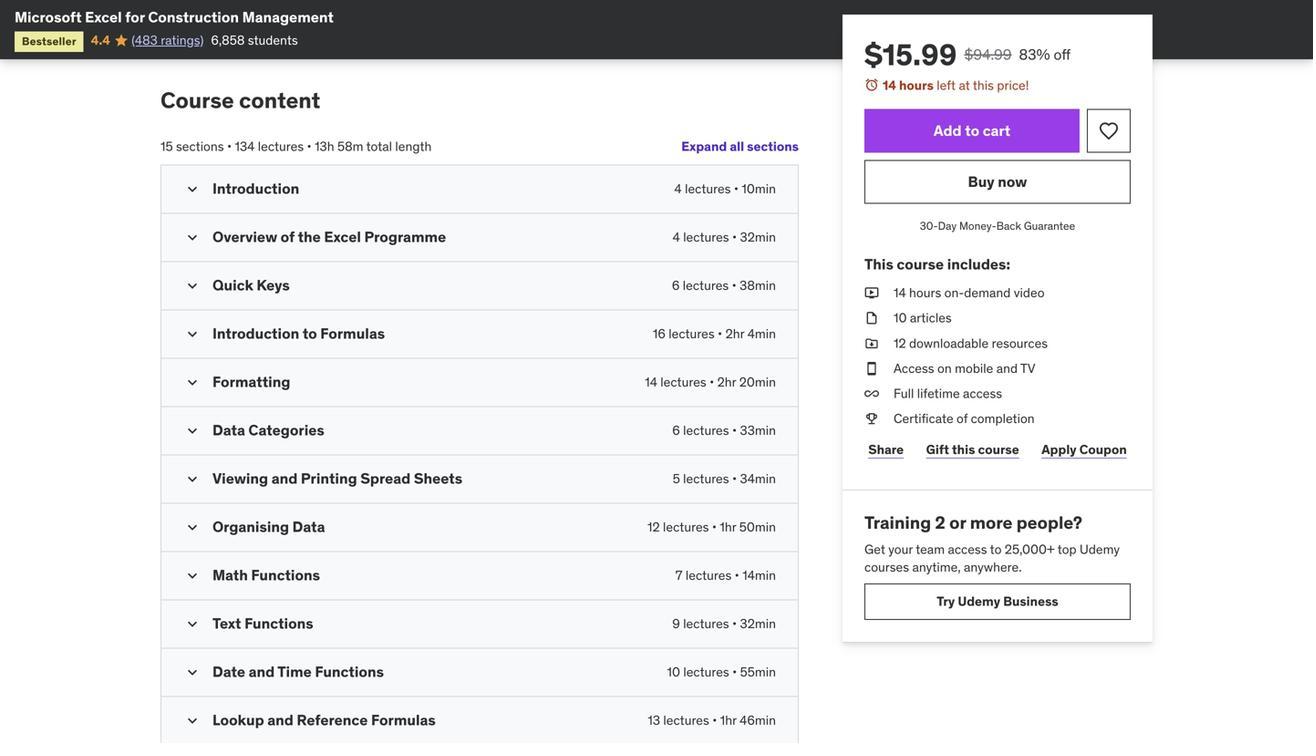 Task type: vqa. For each thing, say whether or not it's contained in the screenshot.


Task type: locate. For each thing, give the bounding box(es) containing it.
• left 14min
[[735, 568, 740, 584]]

6 up 16 lectures • 2hr 4min
[[672, 278, 680, 294]]

3 small image from the top
[[183, 325, 202, 344]]

2 small image from the top
[[183, 277, 202, 295]]

1 vertical spatial introduction
[[213, 325, 299, 343]]

7
[[676, 568, 683, 584]]

1 xsmall image from the top
[[865, 284, 879, 302]]

expand all sections button
[[682, 128, 799, 165]]

1 vertical spatial functions
[[245, 615, 314, 633]]

4 down expand in the right top of the page
[[675, 181, 682, 197]]

excel up 4.4
[[85, 8, 122, 26]]

14 down '16'
[[645, 374, 658, 391]]

3 small image from the top
[[183, 567, 202, 585]]

8 small image from the top
[[183, 712, 202, 730]]

functions for text functions
[[245, 615, 314, 633]]

lectures for lookup and reference formulas
[[664, 713, 710, 729]]

formulas
[[320, 325, 385, 343], [371, 711, 436, 730]]

1 vertical spatial access
[[948, 541, 988, 558]]

1 vertical spatial 1hr
[[720, 713, 737, 729]]

access down mobile
[[963, 385, 1003, 402]]

12 for 12 downloadable resources
[[894, 335, 906, 351]]

1 small image from the top
[[183, 180, 202, 199]]

4
[[675, 181, 682, 197], [673, 229, 680, 246]]

courses
[[865, 559, 910, 576]]

video
[[1014, 285, 1045, 301]]

1 vertical spatial your
[[889, 541, 913, 558]]

lectures up 16 lectures • 2hr 4min
[[683, 278, 729, 294]]

xsmall image
[[183, 21, 198, 39], [865, 335, 879, 352]]

1 horizontal spatial 10
[[894, 310, 907, 326]]

lectures right 7
[[686, 568, 732, 584]]

this inside "link"
[[952, 441, 976, 458]]

4 up 6 lectures • 38min
[[673, 229, 680, 246]]

14
[[883, 77, 897, 94], [894, 285, 906, 301], [645, 374, 658, 391]]

0 horizontal spatial udemy
[[958, 594, 1001, 610]]

0 vertical spatial 14
[[883, 77, 897, 94]]

hours up 10 articles on the top of page
[[910, 285, 942, 301]]

share button
[[865, 432, 908, 468]]

1 small image from the top
[[183, 229, 202, 247]]

0 horizontal spatial to
[[303, 325, 317, 343]]

lectures down expand in the right top of the page
[[685, 181, 731, 197]]

• left 4min
[[718, 326, 723, 342]]

1 vertical spatial data
[[293, 518, 325, 537]]

2 sections from the left
[[176, 138, 224, 155]]

hours left left
[[899, 77, 934, 94]]

0 vertical spatial 2hr
[[726, 326, 745, 342]]

expand all sections
[[682, 138, 799, 154]]

cart
[[983, 121, 1011, 140]]

sections right all
[[747, 138, 799, 154]]

1hr left the 50min
[[720, 519, 737, 536]]

for
[[125, 8, 145, 26]]

course
[[161, 87, 234, 114]]

data up viewing
[[213, 421, 245, 440]]

2 vertical spatial to
[[990, 541, 1002, 558]]

1 horizontal spatial 12
[[894, 335, 906, 351]]

xsmall image left the access
[[865, 360, 879, 378]]

lectures up 7
[[663, 519, 709, 536]]

25,000+
[[1005, 541, 1055, 558]]

32min
[[740, 229, 776, 246], [740, 616, 776, 632]]

lectures for formatting
[[661, 374, 707, 391]]

introduction for introduction to formulas
[[213, 325, 299, 343]]

xsmall image down this
[[865, 284, 879, 302]]

lectures right '16'
[[669, 326, 715, 342]]

price!
[[997, 77, 1029, 94]]

small image left 'date'
[[183, 664, 202, 682]]

small image for overview of the excel programme
[[183, 229, 202, 247]]

length
[[395, 138, 432, 155]]

0 horizontal spatial course
[[897, 255, 944, 274]]

1 vertical spatial this
[[952, 441, 976, 458]]

your up courses
[[889, 541, 913, 558]]

3 xsmall image from the top
[[865, 360, 879, 378]]

formatting
[[213, 373, 290, 392]]

day
[[938, 219, 957, 233]]

4 xsmall image from the top
[[865, 385, 879, 403]]

lookup
[[213, 711, 264, 730]]

• left 46min
[[713, 713, 717, 729]]

1 vertical spatial excel
[[324, 228, 361, 247]]

0 vertical spatial excel
[[85, 8, 122, 26]]

introduction up formatting
[[213, 325, 299, 343]]

lectures for math functions
[[686, 568, 732, 584]]

lectures right the 13
[[664, 713, 710, 729]]

and right 'date'
[[249, 663, 275, 682]]

1 32min from the top
[[740, 229, 776, 246]]

and for viewing and printing spread sheets
[[272, 470, 298, 488]]

access down or on the right
[[948, 541, 988, 558]]

0 vertical spatial 6
[[672, 278, 680, 294]]

• left the 33min
[[733, 423, 737, 439]]

small image
[[183, 229, 202, 247], [183, 277, 202, 295], [183, 325, 202, 344], [183, 374, 202, 392], [183, 422, 202, 440], [183, 519, 202, 537], [183, 616, 202, 634], [183, 712, 202, 730]]

spread
[[361, 470, 411, 488]]

1hr
[[720, 519, 737, 536], [720, 713, 737, 729]]

small image for introduction
[[183, 180, 202, 199]]

xsmall image left 10 articles on the top of page
[[865, 309, 879, 327]]

apply coupon
[[1042, 441, 1127, 458]]

0 horizontal spatial xsmall image
[[183, 21, 198, 39]]

0 horizontal spatial 10
[[667, 664, 681, 681]]

• left 10min
[[734, 181, 739, 197]]

left
[[937, 77, 956, 94]]

0 vertical spatial hours
[[899, 77, 934, 94]]

0 vertical spatial 32min
[[740, 229, 776, 246]]

• down 4 lectures • 10min
[[733, 229, 737, 246]]

1hr left 46min
[[720, 713, 737, 729]]

1 horizontal spatial your
[[889, 541, 913, 558]]

xsmall image for 12
[[865, 335, 879, 352]]

7 small image from the top
[[183, 616, 202, 634]]

0 horizontal spatial data
[[213, 421, 245, 440]]

keys
[[257, 276, 290, 295]]

try udemy business link
[[865, 584, 1131, 620]]

udemy right top
[[1080, 541, 1120, 558]]

1 vertical spatial 12
[[648, 519, 660, 536]]

articles
[[910, 310, 952, 326]]

this
[[973, 77, 994, 94], [952, 441, 976, 458]]

1 horizontal spatial udemy
[[1080, 541, 1120, 558]]

1 vertical spatial course
[[978, 441, 1020, 458]]

viewing
[[213, 470, 268, 488]]

and right lookup
[[268, 711, 294, 730]]

10 for 10 articles
[[894, 310, 907, 326]]

to inside button
[[965, 121, 980, 140]]

lectures right 5
[[683, 471, 729, 487]]

2hr left 4min
[[726, 326, 745, 342]]

2 horizontal spatial to
[[990, 541, 1002, 558]]

0 vertical spatial xsmall image
[[183, 21, 198, 39]]

10 down 9 on the bottom
[[667, 664, 681, 681]]

demand
[[965, 285, 1011, 301]]

math
[[213, 566, 248, 585]]

lectures right 9 on the bottom
[[683, 616, 729, 632]]

apply
[[1042, 441, 1077, 458]]

9
[[673, 616, 680, 632]]

• left 20min
[[710, 374, 715, 391]]

small image
[[183, 180, 202, 199], [183, 470, 202, 489], [183, 567, 202, 585], [183, 664, 202, 682]]

0 vertical spatial this
[[973, 77, 994, 94]]

2 vertical spatial 14
[[645, 374, 658, 391]]

• left the 50min
[[712, 519, 717, 536]]

data down printing
[[293, 518, 325, 537]]

134
[[235, 138, 255, 155]]

off
[[1054, 45, 1071, 64]]

10 articles
[[894, 310, 952, 326]]

xsmall image for 10
[[865, 309, 879, 327]]

9 lectures • 32min
[[673, 616, 776, 632]]

microsoft excel for construction management
[[15, 8, 334, 26]]

xsmall image left full
[[865, 385, 879, 403]]

1 vertical spatial 4
[[673, 229, 680, 246]]

• for lookup and reference formulas
[[713, 713, 717, 729]]

small image for data categories
[[183, 422, 202, 440]]

excel right the
[[324, 228, 361, 247]]

access
[[894, 360, 935, 377]]

2 1hr from the top
[[720, 713, 737, 729]]

5 small image from the top
[[183, 422, 202, 440]]

small image left math
[[183, 567, 202, 585]]

0 horizontal spatial excel
[[85, 8, 122, 26]]

xsmall image for certificate
[[865, 410, 879, 428]]

0 vertical spatial 12
[[894, 335, 906, 351]]

this right gift
[[952, 441, 976, 458]]

1 vertical spatial 14
[[894, 285, 906, 301]]

small image down course
[[183, 180, 202, 199]]

4 small image from the top
[[183, 664, 202, 682]]

1 vertical spatial 10
[[667, 664, 681, 681]]

0 horizontal spatial sections
[[176, 138, 224, 155]]

construction
[[148, 8, 239, 26]]

categories
[[249, 421, 325, 440]]

lectures down '16'
[[661, 374, 707, 391]]

30-day money-back guarantee
[[920, 219, 1076, 233]]

2 introduction from the top
[[213, 325, 299, 343]]

14 up 10 articles on the top of page
[[894, 285, 906, 301]]

10 left articles
[[894, 310, 907, 326]]

2hr
[[726, 326, 745, 342], [718, 374, 737, 391]]

certificate of completion
[[894, 411, 1035, 427]]

gift this course link
[[923, 432, 1024, 468]]

•
[[227, 138, 232, 155], [307, 138, 312, 155], [734, 181, 739, 197], [733, 229, 737, 246], [732, 278, 737, 294], [718, 326, 723, 342], [710, 374, 715, 391], [733, 423, 737, 439], [733, 471, 737, 487], [712, 519, 717, 536], [735, 568, 740, 584], [733, 616, 737, 632], [733, 664, 737, 681], [713, 713, 717, 729]]

course down completion
[[978, 441, 1020, 458]]

14 lectures • 2hr 20min
[[645, 374, 776, 391]]

14 for 14 hours left at this price!
[[883, 77, 897, 94]]

6 lectures • 33min
[[673, 423, 776, 439]]

your left data
[[310, 22, 335, 38]]

course
[[897, 255, 944, 274], [978, 441, 1020, 458]]

• for introduction to formulas
[[718, 326, 723, 342]]

• left 38min
[[732, 278, 737, 294]]

small image for formatting
[[183, 374, 202, 392]]

0 vertical spatial data
[[213, 421, 245, 440]]

hours for on-
[[910, 285, 942, 301]]

money-
[[960, 219, 997, 233]]

12 for 12 lectures • 1hr 50min
[[648, 519, 660, 536]]

• left "55min"
[[733, 664, 737, 681]]

of
[[281, 228, 295, 247], [957, 411, 968, 427]]

0 vertical spatial udemy
[[1080, 541, 1120, 558]]

guarantee
[[1024, 219, 1076, 233]]

introduction down 134
[[213, 179, 299, 198]]

33min
[[740, 423, 776, 439]]

1 vertical spatial 32min
[[740, 616, 776, 632]]

32min up "55min"
[[740, 616, 776, 632]]

and for date and time functions
[[249, 663, 275, 682]]

udemy right "try" on the bottom right
[[958, 594, 1001, 610]]

6 lectures • 38min
[[672, 278, 776, 294]]

quick keys
[[213, 276, 290, 295]]

32min up 38min
[[740, 229, 776, 246]]

quick
[[213, 276, 253, 295]]

2 small image from the top
[[183, 470, 202, 489]]

and right viewing
[[272, 470, 298, 488]]

1 horizontal spatial course
[[978, 441, 1020, 458]]

1 1hr from the top
[[720, 519, 737, 536]]

1 vertical spatial to
[[303, 325, 317, 343]]

sections right 15
[[176, 138, 224, 155]]

course down 30-
[[897, 255, 944, 274]]

0 vertical spatial introduction
[[213, 179, 299, 198]]

0 vertical spatial 4
[[675, 181, 682, 197]]

6 up 5
[[673, 423, 680, 439]]

xsmall image
[[865, 284, 879, 302], [865, 309, 879, 327], [865, 360, 879, 378], [865, 385, 879, 403], [865, 410, 879, 428]]

4 small image from the top
[[183, 374, 202, 392]]

• left 34min
[[733, 471, 737, 487]]

4 for overview of the excel programme
[[673, 229, 680, 246]]

• down 7 lectures • 14min
[[733, 616, 737, 632]]

sections
[[747, 138, 799, 154], [176, 138, 224, 155]]

and for lookup and reference formulas
[[268, 711, 294, 730]]

1 horizontal spatial to
[[965, 121, 980, 140]]

1 introduction from the top
[[213, 179, 299, 198]]

mobile
[[955, 360, 994, 377]]

of down full lifetime access
[[957, 411, 968, 427]]

to inside training 2 or more people? get your team access to 25,000+ top udemy courses anytime, anywhere.
[[990, 541, 1002, 558]]

more
[[970, 512, 1013, 534]]

lectures for introduction to formulas
[[669, 326, 715, 342]]

5 xsmall image from the top
[[865, 410, 879, 428]]

• for data categories
[[733, 423, 737, 439]]

small image for introduction to formulas
[[183, 325, 202, 344]]

2 vertical spatial functions
[[315, 663, 384, 682]]

xsmall image for quickly
[[183, 21, 198, 39]]

0 vertical spatial formulas
[[320, 325, 385, 343]]

students
[[248, 32, 298, 48]]

quickly
[[213, 22, 255, 38]]

xsmall image for 14
[[865, 284, 879, 302]]

course inside "link"
[[978, 441, 1020, 458]]

0 horizontal spatial your
[[310, 22, 335, 38]]

team
[[916, 541, 945, 558]]

• for date and time functions
[[733, 664, 737, 681]]

4 for introduction
[[675, 181, 682, 197]]

2 xsmall image from the top
[[865, 309, 879, 327]]

access on mobile and tv
[[894, 360, 1036, 377]]

2hr for formatting
[[718, 374, 737, 391]]

0 vertical spatial of
[[281, 228, 295, 247]]

0 horizontal spatial of
[[281, 228, 295, 247]]

functions down math functions
[[245, 615, 314, 633]]

14 right alarm icon
[[883, 77, 897, 94]]

and left tv
[[997, 360, 1018, 377]]

2 32min from the top
[[740, 616, 776, 632]]

• left 134
[[227, 138, 232, 155]]

lectures up 6 lectures • 38min
[[683, 229, 729, 246]]

1 sections from the left
[[747, 138, 799, 154]]

1 vertical spatial 6
[[673, 423, 680, 439]]

functions down organising data
[[251, 566, 320, 585]]

buy now
[[968, 172, 1028, 191]]

alarm image
[[865, 78, 879, 92]]

buy now button
[[865, 160, 1131, 204]]

sheets
[[414, 470, 463, 488]]

1 vertical spatial hours
[[910, 285, 942, 301]]

of for certificate
[[957, 411, 968, 427]]

of left the
[[281, 228, 295, 247]]

this right at
[[973, 77, 994, 94]]

6 small image from the top
[[183, 519, 202, 537]]

• for formatting
[[710, 374, 715, 391]]

1 vertical spatial udemy
[[958, 594, 1001, 610]]

xsmall image up share
[[865, 410, 879, 428]]

add
[[934, 121, 962, 140]]

1 horizontal spatial xsmall image
[[865, 335, 879, 352]]

udemy
[[1080, 541, 1120, 558], [958, 594, 1001, 610]]

2hr left 20min
[[718, 374, 737, 391]]

0 horizontal spatial 12
[[648, 519, 660, 536]]

lectures for text functions
[[683, 616, 729, 632]]

1 horizontal spatial sections
[[747, 138, 799, 154]]

organising
[[213, 518, 289, 537]]

(483
[[132, 32, 158, 48]]

2hr for introduction to formulas
[[726, 326, 745, 342]]

34min
[[740, 471, 776, 487]]

0 vertical spatial 10
[[894, 310, 907, 326]]

sections inside dropdown button
[[747, 138, 799, 154]]

apply coupon button
[[1038, 432, 1131, 468]]

0 vertical spatial 1hr
[[720, 519, 737, 536]]

1 vertical spatial 2hr
[[718, 374, 737, 391]]

printing
[[301, 470, 357, 488]]

1 horizontal spatial of
[[957, 411, 968, 427]]

small image left viewing
[[183, 470, 202, 489]]

lectures down 14 lectures • 2hr 20min
[[683, 423, 729, 439]]

$94.99
[[965, 45, 1012, 64]]

1 vertical spatial of
[[957, 411, 968, 427]]

0 vertical spatial to
[[965, 121, 980, 140]]

to for introduction
[[303, 325, 317, 343]]

to for add
[[965, 121, 980, 140]]

0 vertical spatial functions
[[251, 566, 320, 585]]

16
[[653, 326, 666, 342]]

10
[[894, 310, 907, 326], [667, 664, 681, 681]]

12
[[894, 335, 906, 351], [648, 519, 660, 536]]

functions up reference
[[315, 663, 384, 682]]

lectures up 13 lectures • 1hr 46min
[[684, 664, 730, 681]]

1 vertical spatial xsmall image
[[865, 335, 879, 352]]



Task type: describe. For each thing, give the bounding box(es) containing it.
• for overview of the excel programme
[[733, 229, 737, 246]]

downloadable
[[910, 335, 989, 351]]

0 vertical spatial access
[[963, 385, 1003, 402]]

14 for 14 lectures • 2hr 20min
[[645, 374, 658, 391]]

overview of the excel programme
[[213, 228, 446, 247]]

0 vertical spatial course
[[897, 255, 944, 274]]

$15.99 $94.99 83% off
[[865, 36, 1071, 73]]

12 downloadable resources
[[894, 335, 1048, 351]]

small image for viewing and printing spread sheets
[[183, 470, 202, 489]]

management
[[242, 8, 334, 26]]

people?
[[1017, 512, 1083, 534]]

38min
[[740, 278, 776, 294]]

2
[[935, 512, 946, 534]]

10min
[[742, 181, 776, 197]]

7 lectures • 14min
[[676, 568, 776, 584]]

14min
[[743, 568, 776, 584]]

xsmall image for access
[[865, 360, 879, 378]]

try udemy business
[[937, 594, 1059, 610]]

4 lectures • 32min
[[673, 229, 776, 246]]

wishlist image
[[1098, 120, 1120, 142]]

20min
[[740, 374, 776, 391]]

organising data
[[213, 518, 325, 537]]

completion
[[971, 411, 1035, 427]]

this course includes:
[[865, 255, 1011, 274]]

small image for date and time functions
[[183, 664, 202, 682]]

1hr for lookup and reference formulas
[[720, 713, 737, 729]]

12 lectures • 1hr 50min
[[648, 519, 776, 536]]

total
[[366, 138, 392, 155]]

data categories
[[213, 421, 325, 440]]

5
[[673, 471, 680, 487]]

reference
[[297, 711, 368, 730]]

course content
[[161, 87, 321, 114]]

small image for text functions
[[183, 616, 202, 634]]

buy
[[968, 172, 995, 191]]

5 lectures • 34min
[[673, 471, 776, 487]]

lectures for viewing and printing spread sheets
[[683, 471, 729, 487]]

16 lectures • 2hr 4min
[[653, 326, 776, 342]]

introduction to formulas
[[213, 325, 385, 343]]

back
[[997, 219, 1022, 233]]

full lifetime access
[[894, 385, 1003, 402]]

lectures for date and time functions
[[684, 664, 730, 681]]

55min
[[740, 664, 776, 681]]

30-
[[920, 219, 938, 233]]

• for viewing and printing spread sheets
[[733, 471, 737, 487]]

1 vertical spatial formulas
[[371, 711, 436, 730]]

on-
[[945, 285, 965, 301]]

resources
[[992, 335, 1048, 351]]

all
[[730, 138, 744, 154]]

• for quick keys
[[732, 278, 737, 294]]

ratings)
[[161, 32, 204, 48]]

lectures for overview of the excel programme
[[683, 229, 729, 246]]

udemy inside training 2 or more people? get your team access to 25,000+ top udemy courses anytime, anywhere.
[[1080, 541, 1120, 558]]

expand
[[682, 138, 727, 154]]

date
[[213, 663, 245, 682]]

6 for quick keys
[[672, 278, 680, 294]]

10 for 10 lectures • 55min
[[667, 664, 681, 681]]

13 lectures • 1hr 46min
[[648, 713, 776, 729]]

bestseller
[[22, 34, 76, 48]]

small image for quick keys
[[183, 277, 202, 295]]

full
[[894, 385, 914, 402]]

1 horizontal spatial data
[[293, 518, 325, 537]]

1hr for organising data
[[720, 519, 737, 536]]

coupon
[[1080, 441, 1127, 458]]

xsmall image for full
[[865, 385, 879, 403]]

6 for data categories
[[673, 423, 680, 439]]

on
[[938, 360, 952, 377]]

• for organising data
[[712, 519, 717, 536]]

83%
[[1019, 45, 1051, 64]]

introduction for introduction
[[213, 179, 299, 198]]

gift
[[927, 441, 950, 458]]

training
[[865, 512, 932, 534]]

(483 ratings)
[[132, 32, 204, 48]]

training 2 or more people? get your team access to 25,000+ top udemy courses anytime, anywhere.
[[865, 512, 1120, 576]]

lectures for data categories
[[683, 423, 729, 439]]

organise
[[258, 22, 307, 38]]

microsoft
[[15, 8, 82, 26]]

now
[[998, 172, 1028, 191]]

of for overview
[[281, 228, 295, 247]]

$15.99
[[865, 36, 957, 73]]

business
[[1004, 594, 1059, 610]]

anywhere.
[[964, 559, 1022, 576]]

• left 13h 58m at the left of page
[[307, 138, 312, 155]]

anytime,
[[913, 559, 961, 576]]

• for introduction
[[734, 181, 739, 197]]

14 for 14 hours on-demand video
[[894, 285, 906, 301]]

in
[[366, 22, 377, 38]]

• for math functions
[[735, 568, 740, 584]]

hours for left
[[899, 77, 934, 94]]

lectures for introduction
[[685, 181, 731, 197]]

4 lectures • 10min
[[675, 181, 776, 197]]

0 vertical spatial your
[[310, 22, 335, 38]]

4min
[[748, 326, 776, 342]]

lectures for quick keys
[[683, 278, 729, 294]]

32min for overview of the excel programme
[[740, 229, 776, 246]]

14 hours left at this price!
[[883, 77, 1029, 94]]

1 horizontal spatial excel
[[324, 228, 361, 247]]

• for text functions
[[733, 616, 737, 632]]

access inside training 2 or more people? get your team access to 25,000+ top udemy courses anytime, anywhere.
[[948, 541, 988, 558]]

try
[[937, 594, 955, 610]]

add to cart
[[934, 121, 1011, 140]]

small image for lookup and reference formulas
[[183, 712, 202, 730]]

32min for text functions
[[740, 616, 776, 632]]

functions for math functions
[[251, 566, 320, 585]]

this
[[865, 255, 894, 274]]

text functions
[[213, 615, 314, 633]]

your inside training 2 or more people? get your team access to 25,000+ top udemy courses anytime, anywhere.
[[889, 541, 913, 558]]

top
[[1058, 541, 1077, 558]]

lectures right 134
[[258, 138, 304, 155]]

the
[[298, 228, 321, 247]]

at
[[959, 77, 970, 94]]

small image for organising data
[[183, 519, 202, 537]]

small image for math functions
[[183, 567, 202, 585]]

text
[[213, 615, 241, 633]]

13
[[648, 713, 661, 729]]

lectures for organising data
[[663, 519, 709, 536]]

share
[[869, 441, 904, 458]]

certificate
[[894, 411, 954, 427]]

viewing and printing spread sheets
[[213, 470, 463, 488]]

add to cart button
[[865, 109, 1080, 153]]



